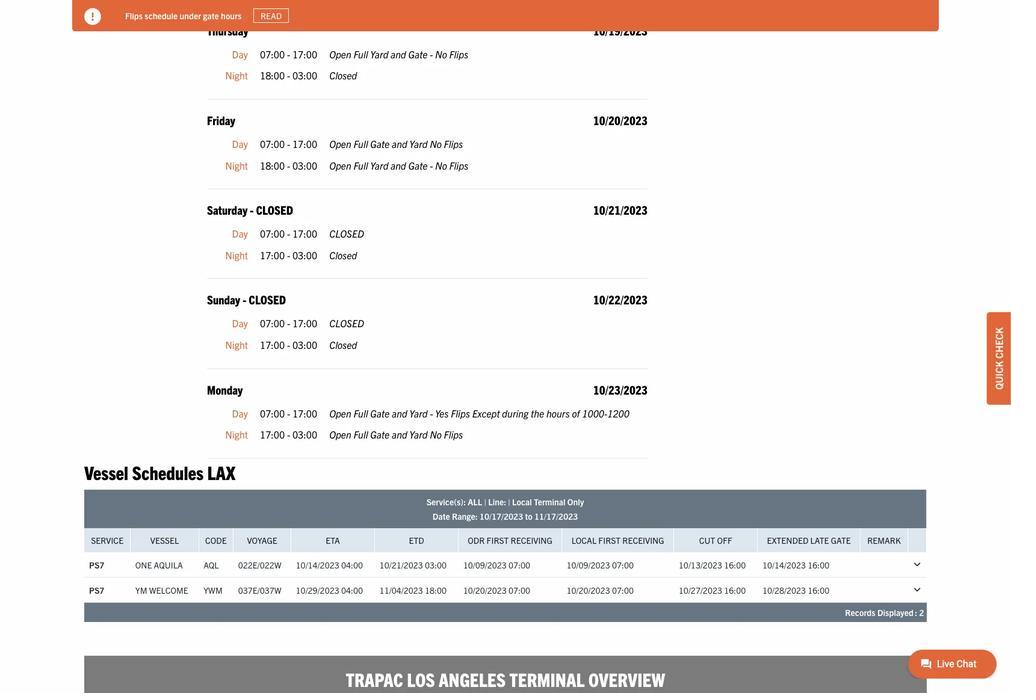 Task type: locate. For each thing, give the bounding box(es) containing it.
0 vertical spatial 18:00 - 03:00
[[260, 69, 317, 81]]

07:00 - 17:00 for friday
[[260, 138, 317, 150]]

17:00 - 03:00 for monday
[[260, 429, 317, 441]]

1 first from the left
[[487, 535, 509, 546]]

1 horizontal spatial 10/09/2023
[[567, 559, 610, 570]]

1 horizontal spatial receiving
[[622, 535, 664, 546]]

lax
[[207, 460, 235, 484]]

late
[[810, 535, 829, 546]]

17:00 - 03:00
[[260, 249, 317, 261], [260, 339, 317, 351], [260, 429, 317, 441]]

11/04/2023 18:00
[[379, 585, 447, 596]]

1 vertical spatial 17:00 - 03:00
[[260, 339, 317, 351]]

03:00
[[292, 69, 317, 81], [292, 159, 317, 171], [292, 249, 317, 261], [292, 339, 317, 351], [292, 429, 317, 441], [425, 559, 447, 570]]

day down sunday - closed
[[232, 317, 248, 329]]

2 closed from the top
[[329, 249, 357, 261]]

vessel schedules lax
[[84, 460, 235, 484]]

angeles
[[439, 667, 506, 691]]

18:00 - 03:00 for friday
[[260, 159, 317, 171]]

0 horizontal spatial 10/09/2023
[[463, 559, 507, 570]]

10/20/2023
[[593, 112, 648, 128], [463, 585, 507, 596], [567, 585, 610, 596]]

open full yard and gate - no flips for 17:00
[[329, 48, 468, 60]]

18:00 for thursday
[[260, 69, 285, 81]]

2 receiving from the left
[[622, 535, 664, 546]]

0 horizontal spatial 10/09/2023 07:00
[[463, 559, 530, 570]]

and for monday
[[392, 407, 407, 419]]

1 full from the top
[[353, 48, 368, 60]]

2 04:00 from the top
[[341, 585, 363, 596]]

hours
[[221, 10, 242, 21], [546, 407, 570, 419]]

0 vertical spatial local
[[512, 497, 532, 507]]

5 night from the top
[[225, 429, 248, 441]]

0 vertical spatial open full gate and yard no flips
[[329, 138, 463, 150]]

2 10/20/2023 07:00 from the left
[[567, 585, 634, 596]]

day down the monday
[[232, 407, 248, 419]]

0 vertical spatial open full yard and gate - no flips
[[329, 48, 468, 60]]

ps7 left "ym"
[[89, 585, 104, 596]]

2 07:00 - 17:00 from the top
[[260, 138, 317, 150]]

2 open full yard and gate - no flips from the top
[[329, 159, 468, 171]]

2
[[919, 607, 924, 618]]

1 vertical spatial 04:00
[[341, 585, 363, 596]]

extended
[[767, 535, 808, 546]]

| right the all
[[484, 497, 486, 507]]

local down 11/17/2023
[[572, 535, 596, 546]]

open full gate and yard no flips for 03:00
[[329, 429, 463, 441]]

of
[[572, 407, 580, 419]]

3 night from the top
[[225, 249, 248, 261]]

day
[[232, 48, 248, 60], [232, 138, 248, 150], [232, 228, 248, 240], [232, 317, 248, 329], [232, 407, 248, 419]]

0 horizontal spatial hours
[[221, 10, 242, 21]]

gate
[[408, 48, 428, 60], [370, 138, 390, 150], [408, 159, 428, 171], [370, 407, 390, 419], [370, 429, 390, 441], [831, 535, 851, 546]]

03:00 for monday
[[292, 429, 317, 441]]

10/20/2023 07:00 down local first receiving
[[567, 585, 634, 596]]

10/14/2023 down extended
[[762, 559, 806, 570]]

2 17:00 - 03:00 from the top
[[260, 339, 317, 351]]

night for friday
[[225, 159, 248, 171]]

10/13/2023
[[679, 559, 722, 570]]

night up the monday
[[225, 339, 248, 351]]

16:00 for 10/13/2023 16:00
[[724, 559, 746, 570]]

gate
[[203, 10, 219, 21]]

10/09/2023 07:00 down local first receiving
[[567, 559, 634, 570]]

5 day from the top
[[232, 407, 248, 419]]

night for saturday - closed
[[225, 249, 248, 261]]

04:00 for 10/29/2023 04:00
[[341, 585, 363, 596]]

18:00 down 10/21/2023 03:00 at the left of the page
[[425, 585, 447, 596]]

18:00 - 03:00 for thursday
[[260, 69, 317, 81]]

10/14/2023 up 10/29/2023
[[296, 559, 339, 570]]

1 vertical spatial hours
[[546, 407, 570, 419]]

day for sunday - closed
[[232, 317, 248, 329]]

day down thursday
[[232, 48, 248, 60]]

1 18:00 - 03:00 from the top
[[260, 69, 317, 81]]

10/19/2023
[[593, 23, 648, 38]]

1 open full gate and yard no flips from the top
[[329, 138, 463, 150]]

0 vertical spatial 04:00
[[341, 559, 363, 570]]

10/09/2023 07:00
[[463, 559, 530, 570], [567, 559, 634, 570]]

2 full from the top
[[353, 138, 368, 150]]

10/21/2023
[[593, 202, 648, 217], [379, 559, 423, 570]]

3 closed from the top
[[329, 339, 357, 351]]

07:00 - 17:00 for thursday
[[260, 48, 317, 60]]

04:00 down 10/14/2023 04:00
[[341, 585, 363, 596]]

|
[[484, 497, 486, 507], [508, 497, 510, 507]]

1 night from the top
[[225, 69, 248, 81]]

ps7 for one aquila
[[89, 559, 104, 570]]

10/09/2023 down local first receiving
[[567, 559, 610, 570]]

1 07:00 - 17:00 from the top
[[260, 48, 317, 60]]

4 full from the top
[[353, 407, 368, 419]]

18:00 for friday
[[260, 159, 285, 171]]

10/14/2023 for 10/14/2023 16:00
[[762, 559, 806, 570]]

0 vertical spatial terminal
[[534, 497, 565, 507]]

1 open from the top
[[329, 48, 351, 60]]

04:00 for 10/14/2023 04:00
[[341, 559, 363, 570]]

1 17:00 - 03:00 from the top
[[260, 249, 317, 261]]

1 horizontal spatial 10/20/2023 07:00
[[567, 585, 634, 596]]

2 first from the left
[[598, 535, 621, 546]]

night for monday
[[225, 429, 248, 441]]

2 day from the top
[[232, 138, 248, 150]]

during
[[502, 407, 529, 419]]

1 horizontal spatial vessel
[[150, 535, 179, 546]]

5 open from the top
[[329, 429, 351, 441]]

16:00 down late
[[808, 559, 829, 570]]

flips schedule under gate hours
[[125, 10, 242, 21]]

10/14/2023 04:00
[[296, 559, 363, 570]]

10/27/2023
[[679, 585, 722, 596]]

1 vertical spatial 10/21/2023
[[379, 559, 423, 570]]

2 10/14/2023 from the left
[[762, 559, 806, 570]]

ps7
[[89, 559, 104, 570], [89, 585, 104, 596]]

16:00 down 10/13/2023 16:00
[[724, 585, 746, 596]]

18:00 down read
[[260, 69, 285, 81]]

2 10/09/2023 from the left
[[567, 559, 610, 570]]

1 04:00 from the top
[[341, 559, 363, 570]]

1 vertical spatial open full gate and yard no flips
[[329, 429, 463, 441]]

18:00 up the 'saturday - closed'
[[260, 159, 285, 171]]

schedules
[[132, 460, 204, 484]]

03:00 for sunday - closed
[[292, 339, 317, 351]]

2 ps7 from the top
[[89, 585, 104, 596]]

1 open full yard and gate - no flips from the top
[[329, 48, 468, 60]]

aquila
[[154, 559, 183, 570]]

0 vertical spatial 17:00 - 03:00
[[260, 249, 317, 261]]

17:00
[[292, 48, 317, 60], [292, 138, 317, 150], [292, 228, 317, 240], [260, 249, 285, 261], [292, 317, 317, 329], [260, 339, 285, 351], [292, 407, 317, 419], [260, 429, 285, 441]]

10/09/2023 down odr
[[463, 559, 507, 570]]

:
[[915, 607, 917, 618]]

1 10/20/2023 07:00 from the left
[[463, 585, 530, 596]]

code
[[205, 535, 227, 546]]

1 vertical spatial 18:00
[[260, 159, 285, 171]]

07:00
[[260, 48, 285, 60], [260, 138, 285, 150], [260, 228, 285, 240], [260, 317, 285, 329], [260, 407, 285, 419], [509, 559, 530, 570], [612, 559, 634, 570], [509, 585, 530, 596], [612, 585, 634, 596]]

1 vertical spatial vessel
[[150, 535, 179, 546]]

ps7 for ym welcome
[[89, 585, 104, 596]]

2 18:00 - 03:00 from the top
[[260, 159, 317, 171]]

quick
[[993, 361, 1005, 390]]

open
[[329, 48, 351, 60], [329, 138, 351, 150], [329, 159, 351, 171], [329, 407, 351, 419], [329, 429, 351, 441]]

2 night from the top
[[225, 159, 248, 171]]

ps7 down service
[[89, 559, 104, 570]]

03:00 for friday
[[292, 159, 317, 171]]

closed for thursday
[[329, 69, 357, 81]]

2 open from the top
[[329, 138, 351, 150]]

0 vertical spatial vessel
[[84, 460, 128, 484]]

2 open full gate and yard no flips from the top
[[329, 429, 463, 441]]

quick check link
[[987, 312, 1011, 405]]

0 vertical spatial ps7
[[89, 559, 104, 570]]

cut off
[[699, 535, 732, 546]]

service(s): all | line: | local terminal only date range: 10/17/2023 to 11/17/2023
[[426, 497, 584, 522]]

vessel
[[84, 460, 128, 484], [150, 535, 179, 546]]

5 full from the top
[[353, 429, 368, 441]]

1000-
[[582, 407, 607, 419]]

night up lax
[[225, 429, 248, 441]]

1 10/14/2023 from the left
[[296, 559, 339, 570]]

1 vertical spatial terminal
[[509, 667, 585, 691]]

3 17:00 - 03:00 from the top
[[260, 429, 317, 441]]

saturday
[[207, 202, 247, 217]]

day down the friday
[[232, 138, 248, 150]]

| right line:
[[508, 497, 510, 507]]

and for thursday
[[391, 48, 406, 60]]

0 horizontal spatial receiving
[[511, 535, 552, 546]]

1 receiving from the left
[[511, 535, 552, 546]]

10/20/2023 07:00 down odr first receiving
[[463, 585, 530, 596]]

remark
[[867, 535, 901, 546]]

open full gate and yard -  yes flips except during the hours of 1000-1200
[[329, 407, 629, 419]]

1 horizontal spatial |
[[508, 497, 510, 507]]

night down thursday
[[225, 69, 248, 81]]

all
[[468, 497, 482, 507]]

night up sunday - closed
[[225, 249, 248, 261]]

10/21/2023 for 10/21/2023 03:00
[[379, 559, 423, 570]]

1 10/09/2023 07:00 from the left
[[463, 559, 530, 570]]

eta
[[326, 535, 340, 546]]

1 day from the top
[[232, 48, 248, 60]]

0 horizontal spatial 10/21/2023
[[379, 559, 423, 570]]

full
[[353, 48, 368, 60], [353, 138, 368, 150], [353, 159, 368, 171], [353, 407, 368, 419], [353, 429, 368, 441]]

16:00 down 10/14/2023 16:00
[[808, 585, 829, 596]]

2 vertical spatial 18:00
[[425, 585, 447, 596]]

0 horizontal spatial local
[[512, 497, 532, 507]]

friday
[[207, 112, 235, 128]]

0 vertical spatial hours
[[221, 10, 242, 21]]

2 vertical spatial closed
[[329, 339, 357, 351]]

1 ps7 from the top
[[89, 559, 104, 570]]

10/28/2023 16:00
[[762, 585, 829, 596]]

5 07:00 - 17:00 from the top
[[260, 407, 317, 419]]

welcome
[[149, 585, 188, 596]]

04:00 up 10/29/2023 04:00
[[341, 559, 363, 570]]

0 vertical spatial closed
[[329, 69, 357, 81]]

night up the "saturday" at the top of the page
[[225, 159, 248, 171]]

16:00 for 10/27/2023 16:00
[[724, 585, 746, 596]]

1 vertical spatial ps7
[[89, 585, 104, 596]]

3 07:00 - 17:00 from the top
[[260, 228, 317, 240]]

1 horizontal spatial hours
[[546, 407, 570, 419]]

0 horizontal spatial |
[[484, 497, 486, 507]]

0 horizontal spatial 10/14/2023
[[296, 559, 339, 570]]

day down the 'saturday - closed'
[[232, 228, 248, 240]]

10/29/2023
[[296, 585, 339, 596]]

vessel for vessel schedules lax
[[84, 460, 128, 484]]

1 horizontal spatial first
[[598, 535, 621, 546]]

1 vertical spatial 18:00 - 03:00
[[260, 159, 317, 171]]

4 open from the top
[[329, 407, 351, 419]]

flips
[[125, 10, 143, 21], [449, 48, 468, 60], [444, 138, 463, 150], [449, 159, 468, 171], [451, 407, 470, 419], [444, 429, 463, 441]]

07:00 - 17:00
[[260, 48, 317, 60], [260, 138, 317, 150], [260, 228, 317, 240], [260, 317, 317, 329], [260, 407, 317, 419]]

16:00 down off
[[724, 559, 746, 570]]

1 horizontal spatial 10/14/2023
[[762, 559, 806, 570]]

1 vertical spatial closed
[[329, 249, 357, 261]]

closed
[[256, 202, 293, 217], [329, 228, 364, 240], [249, 292, 286, 307], [329, 317, 364, 329]]

1 horizontal spatial 10/21/2023
[[593, 202, 648, 217]]

ym welcome
[[135, 585, 188, 596]]

16:00
[[724, 559, 746, 570], [808, 559, 829, 570], [724, 585, 746, 596], [808, 585, 829, 596]]

4 07:00 - 17:00 from the top
[[260, 317, 317, 329]]

saturday - closed
[[207, 202, 293, 217]]

range:
[[452, 511, 478, 522]]

terminal
[[534, 497, 565, 507], [509, 667, 585, 691]]

3 day from the top
[[232, 228, 248, 240]]

17:00 - 03:00 for saturday - closed
[[260, 249, 317, 261]]

overview
[[588, 667, 665, 691]]

1 vertical spatial open full yard and gate - no flips
[[329, 159, 468, 171]]

no
[[435, 48, 447, 60], [430, 138, 442, 150], [435, 159, 447, 171], [430, 429, 442, 441]]

local up to
[[512, 497, 532, 507]]

trapac los angeles terminal overview
[[346, 667, 665, 691]]

2 vertical spatial 17:00 - 03:00
[[260, 429, 317, 441]]

extended late gate
[[767, 535, 851, 546]]

1 10/09/2023 from the left
[[463, 559, 507, 570]]

yes
[[435, 407, 449, 419]]

0 horizontal spatial vessel
[[84, 460, 128, 484]]

1 | from the left
[[484, 497, 486, 507]]

closed
[[329, 69, 357, 81], [329, 249, 357, 261], [329, 339, 357, 351]]

0 horizontal spatial first
[[487, 535, 509, 546]]

1 closed from the top
[[329, 69, 357, 81]]

and
[[391, 48, 406, 60], [392, 138, 407, 150], [391, 159, 406, 171], [392, 407, 407, 419], [392, 429, 407, 441]]

1 vertical spatial local
[[572, 535, 596, 546]]

hours up thursday
[[221, 10, 242, 21]]

local first receiving
[[572, 535, 664, 546]]

4 night from the top
[[225, 339, 248, 351]]

10/09/2023 07:00 down odr first receiving
[[463, 559, 530, 570]]

0 vertical spatial 10/21/2023
[[593, 202, 648, 217]]

4 day from the top
[[232, 317, 248, 329]]

hours left of
[[546, 407, 570, 419]]

local
[[512, 497, 532, 507], [572, 535, 596, 546]]

10/29/2023 04:00
[[296, 585, 363, 596]]

1 horizontal spatial 10/09/2023 07:00
[[567, 559, 634, 570]]

0 vertical spatial 18:00
[[260, 69, 285, 81]]

yard
[[370, 48, 388, 60], [409, 138, 428, 150], [370, 159, 388, 171], [409, 407, 428, 419], [409, 429, 428, 441]]

0 horizontal spatial 10/20/2023 07:00
[[463, 585, 530, 596]]

07:00 - 17:00 for saturday - closed
[[260, 228, 317, 240]]



Task type: describe. For each thing, give the bounding box(es) containing it.
night for sunday - closed
[[225, 339, 248, 351]]

the
[[531, 407, 544, 419]]

cut
[[699, 535, 715, 546]]

only
[[567, 497, 584, 507]]

aql
[[204, 559, 219, 570]]

odr
[[468, 535, 485, 546]]

records displayed : 2
[[845, 607, 924, 618]]

trapac
[[346, 667, 403, 691]]

service
[[91, 535, 123, 546]]

3 open from the top
[[329, 159, 351, 171]]

07:00 - 17:00 for monday
[[260, 407, 317, 419]]

read link
[[254, 8, 289, 23]]

closed for saturday - closed
[[329, 249, 357, 261]]

under
[[180, 10, 201, 21]]

receiving for local first receiving
[[622, 535, 664, 546]]

03:00 for saturday - closed
[[292, 249, 317, 261]]

1200
[[607, 407, 629, 419]]

037e/037w
[[238, 585, 281, 596]]

open full yard and gate - no flips for 03:00
[[329, 159, 468, 171]]

date
[[433, 511, 450, 522]]

except
[[472, 407, 500, 419]]

displayed
[[877, 607, 913, 618]]

10/27/2023 16:00
[[679, 585, 746, 596]]

full for thursday
[[353, 48, 368, 60]]

1 horizontal spatial local
[[572, 535, 596, 546]]

day for thursday
[[232, 48, 248, 60]]

one
[[135, 559, 152, 570]]

3 full from the top
[[353, 159, 368, 171]]

day for saturday - closed
[[232, 228, 248, 240]]

los
[[407, 667, 435, 691]]

open full gate and yard no flips for 17:00
[[329, 138, 463, 150]]

records
[[845, 607, 875, 618]]

to
[[525, 511, 532, 522]]

11/17/2023
[[534, 511, 578, 522]]

day for friday
[[232, 138, 248, 150]]

service(s):
[[426, 497, 466, 507]]

10/17/2023
[[480, 511, 523, 522]]

check
[[993, 327, 1005, 359]]

terminal inside service(s): all | line: | local terminal only date range: 10/17/2023 to 11/17/2023
[[534, 497, 565, 507]]

10/14/2023 16:00
[[762, 559, 829, 570]]

sunday - closed
[[207, 292, 286, 307]]

night for thursday
[[225, 69, 248, 81]]

open for thursday
[[329, 48, 351, 60]]

etd
[[409, 535, 424, 546]]

schedule
[[145, 10, 178, 21]]

10/21/2023 for 10/21/2023
[[593, 202, 648, 217]]

closed for sunday - closed
[[329, 339, 357, 351]]

16:00 for 10/28/2023 16:00
[[808, 585, 829, 596]]

open for friday
[[329, 138, 351, 150]]

quick check
[[993, 327, 1005, 390]]

2 10/09/2023 07:00 from the left
[[567, 559, 634, 570]]

off
[[717, 535, 732, 546]]

thursday
[[207, 23, 248, 38]]

monday
[[207, 382, 243, 397]]

2 | from the left
[[508, 497, 510, 507]]

16:00 for 10/14/2023 16:00
[[808, 559, 829, 570]]

line:
[[488, 497, 506, 507]]

full for friday
[[353, 138, 368, 150]]

17:00 - 03:00 for sunday - closed
[[260, 339, 317, 351]]

10/13/2023 16:00
[[679, 559, 746, 570]]

day for monday
[[232, 407, 248, 419]]

07:00 - 17:00 for sunday - closed
[[260, 317, 317, 329]]

read
[[261, 10, 282, 21]]

10/22/2023
[[593, 292, 648, 307]]

022e/022w
[[238, 559, 281, 570]]

first for odr
[[487, 535, 509, 546]]

and for friday
[[392, 138, 407, 150]]

10/23/2023
[[593, 382, 648, 397]]

first for local
[[598, 535, 621, 546]]

11/04/2023
[[379, 585, 423, 596]]

10/21/2023 03:00
[[379, 559, 447, 570]]

full for monday
[[353, 407, 368, 419]]

voyage
[[247, 535, 277, 546]]

sunday
[[207, 292, 240, 307]]

receiving for odr first receiving
[[511, 535, 552, 546]]

03:00 for thursday
[[292, 69, 317, 81]]

local inside service(s): all | line: | local terminal only date range: 10/17/2023 to 11/17/2023
[[512, 497, 532, 507]]

solid image
[[84, 8, 101, 25]]

ym
[[135, 585, 147, 596]]

one aquila
[[135, 559, 183, 570]]

ywm
[[204, 585, 222, 596]]

odr first receiving
[[468, 535, 552, 546]]

open for monday
[[329, 407, 351, 419]]

10/28/2023
[[762, 585, 806, 596]]

vessel for vessel
[[150, 535, 179, 546]]

10/14/2023 for 10/14/2023 04:00
[[296, 559, 339, 570]]



Task type: vqa. For each thing, say whether or not it's contained in the screenshot.


